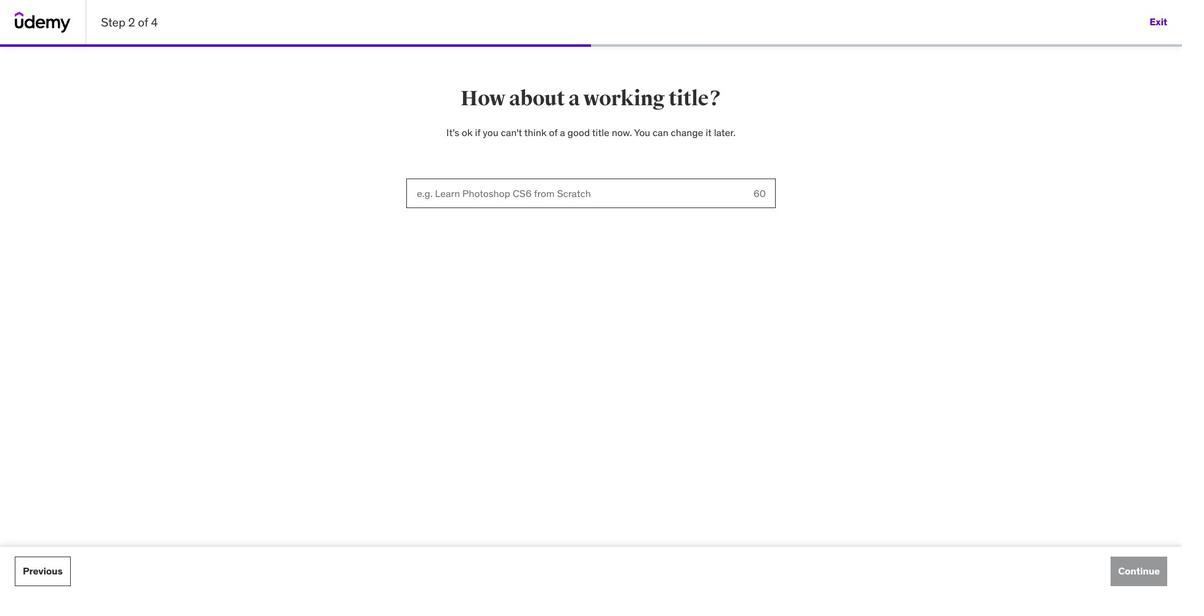 Task type: locate. For each thing, give the bounding box(es) containing it.
can
[[653, 126, 669, 139]]

1 horizontal spatial of
[[549, 126, 558, 139]]

0 horizontal spatial of
[[138, 15, 148, 29]]

if
[[475, 126, 481, 139]]

you
[[483, 126, 499, 139]]

title
[[592, 126, 609, 139]]

ok
[[462, 126, 473, 139]]

step 2 of 4
[[101, 15, 158, 29]]

continue
[[1118, 565, 1160, 577]]

e.g. Learn Photoshop CS6 from Scratch text field
[[406, 179, 744, 208]]

title?
[[669, 86, 722, 111]]

previous
[[23, 565, 63, 577]]

about
[[509, 86, 565, 111]]

how
[[461, 86, 505, 111]]

1 vertical spatial a
[[560, 126, 565, 139]]

step
[[101, 15, 125, 29]]

step 2 of 4 element
[[0, 44, 591, 47]]

working
[[583, 86, 665, 111]]

0 vertical spatial a
[[568, 86, 580, 111]]

change
[[671, 126, 703, 139]]

exit
[[1150, 16, 1167, 28]]

of right 2
[[138, 15, 148, 29]]

can't
[[501, 126, 522, 139]]

1 horizontal spatial a
[[568, 86, 580, 111]]

of
[[138, 15, 148, 29], [549, 126, 558, 139]]

0 vertical spatial of
[[138, 15, 148, 29]]

a left good
[[560, 126, 565, 139]]

of right think
[[549, 126, 558, 139]]

a up good
[[568, 86, 580, 111]]

think
[[524, 126, 547, 139]]

a
[[568, 86, 580, 111], [560, 126, 565, 139]]

you
[[634, 126, 650, 139]]



Task type: vqa. For each thing, say whether or not it's contained in the screenshot.
About
yes



Task type: describe. For each thing, give the bounding box(es) containing it.
60
[[754, 187, 766, 200]]

now.
[[612, 126, 632, 139]]

it's ok if you can't think of a good title now. you can change it later.
[[446, 126, 736, 139]]

2
[[128, 15, 135, 29]]

udemy image
[[15, 12, 71, 33]]

good
[[568, 126, 590, 139]]

continue button
[[1111, 557, 1167, 586]]

4
[[151, 15, 158, 29]]

0 horizontal spatial a
[[560, 126, 565, 139]]

it's
[[446, 126, 459, 139]]

it
[[706, 126, 712, 139]]

later.
[[714, 126, 736, 139]]

how about a working title?
[[461, 86, 722, 111]]

1 vertical spatial of
[[549, 126, 558, 139]]

previous button
[[15, 557, 71, 586]]

exit button
[[1150, 7, 1167, 37]]



